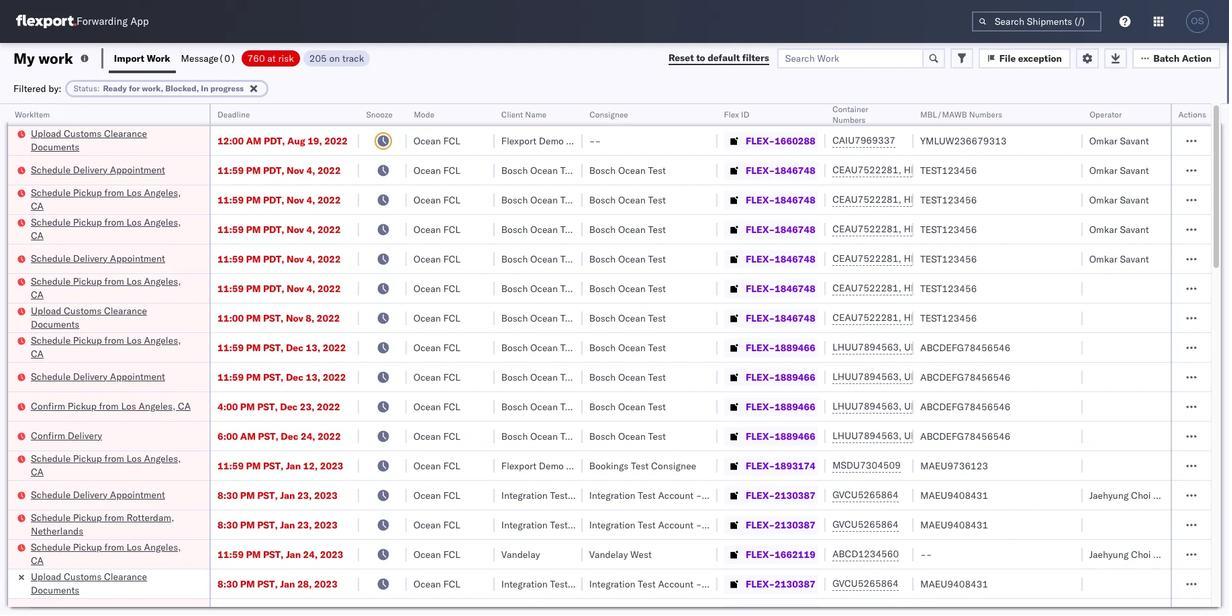 Task type: vqa. For each thing, say whether or not it's contained in the screenshot.
'Customs' associated with 11:00 PM PST, Nov 8, 2022
yes



Task type: describe. For each thing, give the bounding box(es) containing it.
hlxu8034992 for 3rd schedule pickup from los angeles, ca button
[[975, 282, 1041, 294]]

19,
[[308, 135, 322, 147]]

delivery for confirm delivery button
[[68, 429, 102, 442]]

4 ocean fcl from the top
[[414, 223, 461, 235]]

24, for 2023
[[303, 548, 318, 560]]

mbl/mawb
[[921, 109, 968, 120]]

message
[[181, 52, 219, 64]]

6 schedule pickup from los angeles, ca button from the top
[[31, 540, 192, 569]]

pickup for 1st the schedule pickup from los angeles, ca link
[[73, 186, 102, 198]]

11:59 pm pst, jan 24, 2023
[[218, 548, 344, 560]]

1 4, from the top
[[307, 164, 315, 176]]

Search Work text field
[[778, 48, 924, 68]]

uetu5238478 for schedule pickup from los angeles, ca
[[905, 341, 970, 353]]

reset to default filters
[[669, 52, 770, 64]]

customs for 11:00 pm pst, nov 8, 2022
[[64, 305, 102, 317]]

action
[[1183, 52, 1212, 64]]

in
[[201, 83, 208, 93]]

1 13, from the top
[[306, 342, 321, 354]]

3 flex-1846748 from the top
[[746, 223, 816, 235]]

2 integration from the top
[[589, 519, 636, 531]]

confirm for confirm delivery
[[31, 429, 65, 442]]

4 1846748 from the top
[[775, 253, 816, 265]]

agen
[[1211, 489, 1230, 501]]

pickup for 4th the schedule pickup from los angeles, ca link from the top
[[73, 334, 102, 346]]

:
[[97, 83, 100, 93]]

1 maeu9408431 from the top
[[921, 489, 989, 501]]

clearance for 11:00 pm pst, nov 8, 2022
[[104, 305, 147, 317]]

filtered
[[13, 82, 46, 94]]

jan up 28,
[[286, 548, 301, 560]]

dec for confirm delivery
[[281, 430, 299, 442]]

upload for 11:00 pm pst, nov 8, 2022
[[31, 305, 61, 317]]

batch
[[1154, 52, 1180, 64]]

omkar for fifth the schedule pickup from los angeles, ca link from the bottom of the page
[[1090, 223, 1118, 235]]

abcdefg78456546 for schedule pickup from los angeles, ca
[[921, 342, 1011, 354]]

msdu7304509
[[833, 459, 901, 471]]

bookings
[[589, 460, 629, 472]]

pst, down 6:00 am pst, dec 24, 2022
[[263, 460, 284, 472]]

13 fcl from the top
[[444, 489, 461, 501]]

abcdefg78456546 for confirm delivery
[[921, 430, 1011, 442]]

os button
[[1183, 6, 1214, 37]]

3 omkar savant from the top
[[1090, 194, 1149, 206]]

work
[[38, 49, 73, 67]]

delivery for 2nd 'schedule delivery appointment' button from the top of the page
[[73, 252, 108, 264]]

3 account from the top
[[658, 578, 694, 590]]

vandelay for vandelay
[[502, 548, 540, 560]]

client
[[502, 109, 523, 120]]

schedule pickup from los angeles, ca for 1st the schedule pickup from los angeles, ca link from the bottom of the page
[[31, 541, 181, 566]]

3 schedule pickup from los angeles, ca button from the top
[[31, 274, 192, 303]]

pickup for fifth the schedule pickup from los angeles, ca link from the bottom of the page
[[73, 216, 102, 228]]

pst, up '11:59 pm pst, jan 24, 2023'
[[257, 519, 278, 531]]

schedule delivery appointment link for second 'schedule delivery appointment' button from the bottom
[[31, 370, 165, 383]]

pst, left 8, on the left bottom
[[263, 312, 284, 324]]

1 integration from the top
[[589, 489, 636, 501]]

uetu5238478 for confirm pickup from los angeles, ca
[[905, 400, 970, 412]]

hlxu8034992 for sixth schedule pickup from los angeles, ca button from the bottom
[[975, 193, 1041, 206]]

netherlands
[[31, 525, 83, 537]]

maeu9736123
[[921, 460, 989, 472]]

schedule pickup from rotterdam, netherlands link
[[31, 511, 192, 538]]

filters
[[743, 52, 770, 64]]

mode
[[414, 109, 434, 120]]

4 11:59 pm pdt, nov 4, 2022 from the top
[[218, 253, 341, 265]]

delivery for first 'schedule delivery appointment' button from the top
[[73, 164, 108, 176]]

3 maeu9408431 from the top
[[921, 578, 989, 590]]

760
[[248, 52, 265, 64]]

flex id button
[[718, 107, 813, 120]]

6 flex-1846748 from the top
[[746, 312, 816, 324]]

jan left 28,
[[280, 578, 295, 590]]

work,
[[142, 83, 163, 93]]

0 vertical spatial --
[[589, 135, 601, 147]]

3 schedule pickup from los angeles, ca link from the top
[[31, 274, 192, 301]]

4:00 pm pst, dec 23, 2022
[[218, 401, 340, 413]]

2 integration test account - karl lagerfeld from the top
[[589, 519, 764, 531]]

2 appointment from the top
[[110, 252, 165, 264]]

3 documents from the top
[[31, 584, 79, 596]]

1893174
[[775, 460, 816, 472]]

4 4, from the top
[[307, 253, 315, 265]]

3 hlxu6269489, from the top
[[904, 223, 973, 235]]

track
[[342, 52, 364, 64]]

2 4, from the top
[[307, 194, 315, 206]]

los inside button
[[121, 400, 136, 412]]

1 schedule delivery appointment button from the top
[[31, 163, 165, 178]]

upload customs clearance documents for 11:00 pm pst, nov 8, 2022
[[31, 305, 147, 330]]

4 hlxu8034992 from the top
[[975, 253, 1041, 265]]

pst, up 6:00 am pst, dec 24, 2022
[[257, 401, 278, 413]]

confirm for confirm pickup from los angeles, ca
[[31, 400, 65, 412]]

5 11:59 pm pdt, nov 4, 2022 from the top
[[218, 282, 341, 294]]

confirm delivery link
[[31, 429, 102, 442]]

1 lagerfeld from the top
[[724, 489, 764, 501]]

pickup for confirm pickup from los angeles, ca link
[[68, 400, 97, 412]]

reset
[[669, 52, 694, 64]]

client name
[[502, 109, 547, 120]]

pst, up 8:30 pm pst, jan 28, 2023
[[263, 548, 284, 560]]

vandelay for vandelay west
[[589, 548, 628, 560]]

205
[[309, 52, 327, 64]]

1 11:59 pm pdt, nov 4, 2022 from the top
[[218, 164, 341, 176]]

status : ready for work, blocked, in progress
[[74, 83, 244, 93]]

2 flex-1889466 from the top
[[746, 371, 816, 383]]

11:59 pm pst, jan 12, 2023
[[218, 460, 344, 472]]

2 omkar savant from the top
[[1090, 164, 1149, 176]]

2 uetu5238478 from the top
[[905, 371, 970, 383]]

schedule pickup from los angeles, ca for 4th the schedule pickup from los angeles, ca link from the bottom
[[31, 275, 181, 301]]

4 schedule pickup from los angeles, ca button from the top
[[31, 333, 192, 362]]

(0)
[[219, 52, 236, 64]]

9 fcl from the top
[[444, 371, 461, 383]]

pickup for 4th the schedule pickup from los angeles, ca link from the bottom
[[73, 275, 102, 287]]

resize handle column header for workitem button
[[193, 104, 210, 615]]

2 schedule delivery appointment from the top
[[31, 252, 165, 264]]

3 gvcu5265864 from the top
[[833, 578, 899, 590]]

workitem button
[[8, 107, 196, 120]]

upload for 12:00 am pdt, aug 19, 2022
[[31, 127, 61, 139]]

customs for 12:00 am pdt, aug 19, 2022
[[64, 127, 102, 139]]

pickup for second the schedule pickup from los angeles, ca link from the bottom
[[73, 452, 102, 464]]

3 flex-2130387 from the top
[[746, 578, 816, 590]]

jan left 12,
[[286, 460, 301, 472]]

resize handle column header for container numbers button
[[898, 104, 914, 615]]

7 fcl from the top
[[444, 312, 461, 324]]

15 flex- from the top
[[746, 548, 775, 560]]

3 integration test account - karl lagerfeld from the top
[[589, 578, 764, 590]]

batch action
[[1154, 52, 1212, 64]]

14 fcl from the top
[[444, 519, 461, 531]]

5 4, from the top
[[307, 282, 315, 294]]

upload customs clearance documents button for 11:00 pm pst, nov 8, 2022
[[31, 304, 192, 332]]

205 on track
[[309, 52, 364, 64]]

confirm delivery
[[31, 429, 102, 442]]

mode button
[[407, 107, 481, 120]]

3 upload customs clearance documents from the top
[[31, 571, 147, 596]]

documents for 12:00
[[31, 141, 79, 153]]

deadline
[[218, 109, 250, 120]]

3 schedule delivery appointment button from the top
[[31, 370, 165, 384]]

dec for confirm pickup from los angeles, ca
[[280, 401, 298, 413]]

forwarding app
[[77, 15, 149, 28]]

by:
[[49, 82, 62, 94]]

1889466 for confirm pickup from los angeles, ca
[[775, 401, 816, 413]]

schedule pickup from los angeles, ca for 1st the schedule pickup from los angeles, ca link
[[31, 186, 181, 212]]

schedule pickup from los angeles, ca for fifth the schedule pickup from los angeles, ca link from the bottom of the page
[[31, 216, 181, 241]]

flex-1889466 for confirm delivery
[[746, 430, 816, 442]]

2 savant from the top
[[1121, 164, 1149, 176]]

8 ocean fcl from the top
[[414, 342, 461, 354]]

risk
[[278, 52, 294, 64]]

ca for confirm pickup from los angeles, ca link
[[178, 400, 191, 412]]

default
[[708, 52, 740, 64]]

14 flex- from the top
[[746, 519, 775, 531]]

snooze
[[366, 109, 393, 120]]

ready
[[103, 83, 127, 93]]

11 flex- from the top
[[746, 430, 775, 442]]

5 flex-1846748 from the top
[[746, 282, 816, 294]]

deadline button
[[211, 107, 346, 120]]

jaehyung choi - test origin agen
[[1090, 489, 1230, 501]]

schedule delivery appointment link for first 'schedule delivery appointment' button from the bottom
[[31, 488, 165, 501]]

1660288
[[775, 135, 816, 147]]

app
[[130, 15, 149, 28]]

2 ceau7522281, from the top
[[833, 193, 902, 206]]

4 omkar savant from the top
[[1090, 223, 1149, 235]]

ca for 4th the schedule pickup from los angeles, ca link from the bottom
[[31, 288, 44, 301]]

at
[[267, 52, 276, 64]]

resize handle column header for deadline button
[[344, 104, 360, 615]]

exception
[[1019, 52, 1063, 64]]

ca for fifth the schedule pickup from los angeles, ca link from the bottom of the page
[[31, 229, 44, 241]]

5 flex- from the top
[[746, 253, 775, 265]]

abcdefg78456546 for confirm pickup from los angeles, ca
[[921, 401, 1011, 413]]

3 savant from the top
[[1121, 194, 1149, 206]]

upload customs clearance documents link for 12:00 am pdt, aug 19, 2022
[[31, 127, 192, 153]]

3 customs from the top
[[64, 571, 102, 583]]

schedule delivery appointment link for 2nd 'schedule delivery appointment' button from the top of the page
[[31, 252, 165, 265]]

3 2130387 from the top
[[775, 578, 816, 590]]

os
[[1192, 16, 1205, 26]]

6 ceau7522281, hlxu6269489, hlxu8034992 from the top
[[833, 312, 1041, 324]]

2 lhuu7894563, uetu5238478 from the top
[[833, 371, 970, 383]]

filtered by:
[[13, 82, 62, 94]]

pst, up 4:00 pm pst, dec 23, 2022
[[263, 371, 284, 383]]

choi
[[1132, 489, 1151, 501]]

11:00
[[218, 312, 244, 324]]

file
[[1000, 52, 1016, 64]]

status
[[74, 83, 97, 93]]

abcd1234560
[[833, 548, 899, 560]]

jaehyung
[[1090, 489, 1129, 501]]

8:30 pm pst, jan 28, 2023
[[218, 578, 338, 590]]

4 savant from the top
[[1121, 223, 1149, 235]]

schedule pickup from los angeles, ca for 4th the schedule pickup from los angeles, ca link from the top
[[31, 334, 181, 360]]

ymluw236679313
[[921, 135, 1007, 147]]

6 schedule from the top
[[31, 334, 71, 346]]

hlxu8034992 for second schedule pickup from los angeles, ca button from the top
[[975, 223, 1041, 235]]

2023 for 1st the schedule pickup from los angeles, ca link from the bottom of the page
[[320, 548, 344, 560]]

container numbers
[[833, 104, 869, 125]]

8 flex- from the top
[[746, 342, 775, 354]]

resize handle column header for client name button
[[567, 104, 583, 615]]

7 flex- from the top
[[746, 312, 775, 324]]

1 flex-2130387 from the top
[[746, 489, 816, 501]]

1 1846748 from the top
[[775, 164, 816, 176]]

10 fcl from the top
[[444, 401, 461, 413]]

2 schedule delivery appointment button from the top
[[31, 252, 165, 266]]

24, for 2022
[[301, 430, 315, 442]]

14 ocean fcl from the top
[[414, 519, 461, 531]]

vandelay west
[[589, 548, 652, 560]]

consignee button
[[583, 107, 705, 120]]

9 flex- from the top
[[746, 371, 775, 383]]

2 schedule pickup from los angeles, ca button from the top
[[31, 215, 192, 243]]

760 at risk
[[248, 52, 294, 64]]

hlxu8034992 for upload customs clearance documents button associated with 11:00 pm pst, nov 8, 2022
[[975, 312, 1041, 324]]

8 fcl from the top
[[444, 342, 461, 354]]

1 11:59 from the top
[[218, 164, 244, 176]]

1 savant from the top
[[1121, 135, 1149, 147]]

confirm delivery button
[[31, 429, 102, 444]]

3 integration from the top
[[589, 578, 636, 590]]

4 test123456 from the top
[[921, 253, 977, 265]]

1 schedule pickup from los angeles, ca link from the top
[[31, 186, 192, 213]]

7 ocean fcl from the top
[[414, 312, 461, 324]]

1 account from the top
[[658, 489, 694, 501]]

am for pdt,
[[246, 135, 262, 147]]

6 1846748 from the top
[[775, 312, 816, 324]]

import work
[[114, 52, 170, 64]]

11:59 for 1st the schedule pickup from los angeles, ca link from the bottom of the page
[[218, 548, 244, 560]]

resize handle column header for consignee button
[[702, 104, 718, 615]]

15 fcl from the top
[[444, 548, 461, 560]]

actions
[[1179, 109, 1207, 120]]

1662119
[[775, 548, 816, 560]]

client name button
[[495, 107, 569, 120]]

11:59 for 4th the schedule pickup from los angeles, ca link from the bottom
[[218, 282, 244, 294]]

mbl/mawb numbers
[[921, 109, 1003, 120]]

id
[[742, 109, 750, 120]]



Task type: locate. For each thing, give the bounding box(es) containing it.
1 karl from the top
[[705, 489, 722, 501]]

2 vertical spatial integration
[[589, 578, 636, 590]]

6 schedule pickup from los angeles, ca link from the top
[[31, 540, 192, 567]]

2 schedule from the top
[[31, 186, 71, 198]]

1 documents from the top
[[31, 141, 79, 153]]

11:00 pm pst, nov 8, 2022
[[218, 312, 340, 324]]

2 vertical spatial maeu9408431
[[921, 578, 989, 590]]

2 vertical spatial lagerfeld
[[724, 578, 764, 590]]

8:30 down 6:00
[[218, 489, 238, 501]]

0 vertical spatial maeu9408431
[[921, 489, 989, 501]]

3 upload from the top
[[31, 571, 61, 583]]

dec
[[286, 342, 304, 354], [286, 371, 304, 383], [280, 401, 298, 413], [281, 430, 299, 442]]

message (0)
[[181, 52, 236, 64]]

2 ceau7522281, hlxu6269489, hlxu8034992 from the top
[[833, 193, 1041, 206]]

ca for 4th the schedule pickup from los angeles, ca link from the top
[[31, 348, 44, 360]]

13, up 4:00 pm pst, dec 23, 2022
[[306, 371, 321, 383]]

resize handle column header for flex id button
[[810, 104, 826, 615]]

23,
[[300, 401, 315, 413], [297, 489, 312, 501], [297, 519, 312, 531]]

2130387 down 1662119 on the bottom of the page
[[775, 578, 816, 590]]

0 vertical spatial am
[[246, 135, 262, 147]]

1 vertical spatial demo
[[539, 460, 564, 472]]

flex-1889466 for confirm pickup from los angeles, ca
[[746, 401, 816, 413]]

2023 right 28,
[[314, 578, 338, 590]]

angeles, inside button
[[139, 400, 176, 412]]

6 ocean fcl from the top
[[414, 282, 461, 294]]

1 vertical spatial upload customs clearance documents button
[[31, 304, 192, 332]]

ca for 1st the schedule pickup from los angeles, ca link
[[31, 200, 44, 212]]

consignee
[[589, 109, 628, 120], [567, 135, 612, 147], [567, 460, 612, 472], [651, 460, 697, 472]]

2 flexport from the top
[[502, 460, 537, 472]]

confirm pickup from los angeles, ca link
[[31, 399, 191, 413]]

1 vertical spatial 23,
[[297, 489, 312, 501]]

schedule delivery appointment button
[[31, 163, 165, 178], [31, 252, 165, 266], [31, 370, 165, 384], [31, 488, 165, 503]]

24,
[[301, 430, 315, 442], [303, 548, 318, 560]]

0 vertical spatial 11:59 pm pst, dec 13, 2022
[[218, 342, 346, 354]]

omkar for 1st the schedule pickup from los angeles, ca link
[[1090, 194, 1118, 206]]

2 vertical spatial upload customs clearance documents
[[31, 571, 147, 596]]

documents for 11:00
[[31, 318, 79, 330]]

1 vertical spatial 8:30
[[218, 519, 238, 531]]

import work button
[[109, 43, 176, 73]]

4 schedule pickup from los angeles, ca link from the top
[[31, 333, 192, 360]]

caiu7969337
[[833, 134, 896, 146]]

resize handle column header
[[193, 104, 210, 615], [344, 104, 360, 615], [391, 104, 407, 615], [479, 104, 495, 615], [567, 104, 583, 615], [702, 104, 718, 615], [810, 104, 826, 615], [898, 104, 914, 615], [1067, 104, 1083, 615], [1155, 104, 1171, 615], [1195, 104, 1212, 615]]

am for pst,
[[240, 430, 256, 442]]

numbers for container numbers
[[833, 115, 866, 125]]

1 vertical spatial account
[[658, 519, 694, 531]]

1 upload from the top
[[31, 127, 61, 139]]

23, up '11:59 pm pst, jan 24, 2023'
[[297, 519, 312, 531]]

0 vertical spatial 13,
[[306, 342, 321, 354]]

1 appointment from the top
[[110, 164, 165, 176]]

pst, down 11:59 pm pst, jan 12, 2023
[[257, 489, 278, 501]]

integration test account - karl lagerfeld down the west
[[589, 578, 764, 590]]

lhuu7894563, uetu5238478 for confirm delivery
[[833, 430, 970, 442]]

lagerfeld up flex-1662119
[[724, 519, 764, 531]]

4 lhuu7894563, from the top
[[833, 430, 902, 442]]

bookings test consignee
[[589, 460, 697, 472]]

0 vertical spatial upload customs clearance documents link
[[31, 127, 192, 153]]

2 ocean fcl from the top
[[414, 164, 461, 176]]

uetu5238478 for confirm delivery
[[905, 430, 970, 442]]

confirm pickup from los angeles, ca
[[31, 400, 191, 412]]

origin
[[1182, 489, 1208, 501]]

numbers inside container numbers
[[833, 115, 866, 125]]

account
[[658, 489, 694, 501], [658, 519, 694, 531], [658, 578, 694, 590]]

0 vertical spatial integration
[[589, 489, 636, 501]]

flex-1889466 for schedule pickup from los angeles, ca
[[746, 342, 816, 354]]

1 vertical spatial maeu9408431
[[921, 519, 989, 531]]

1 demo from the top
[[539, 135, 564, 147]]

flexport demo consignee for bookings
[[502, 460, 612, 472]]

upload
[[31, 127, 61, 139], [31, 305, 61, 317], [31, 571, 61, 583]]

flexport for --
[[502, 135, 537, 147]]

5 test123456 from the top
[[921, 282, 977, 294]]

dec up 11:59 pm pst, jan 12, 2023
[[281, 430, 299, 442]]

2130387
[[775, 489, 816, 501], [775, 519, 816, 531], [775, 578, 816, 590]]

numbers down container
[[833, 115, 866, 125]]

1 vertical spatial gvcu5265864
[[833, 518, 899, 531]]

1 vertical spatial am
[[240, 430, 256, 442]]

schedule inside the schedule pickup from rotterdam, netherlands
[[31, 511, 71, 524]]

2130387 down the 1893174
[[775, 489, 816, 501]]

schedule pickup from los angeles, ca for second the schedule pickup from los angeles, ca link from the bottom
[[31, 452, 181, 478]]

2 vertical spatial flex-2130387
[[746, 578, 816, 590]]

flexport
[[502, 135, 537, 147], [502, 460, 537, 472]]

delivery for first 'schedule delivery appointment' button from the bottom
[[73, 489, 108, 501]]

8:30 up '11:59 pm pst, jan 24, 2023'
[[218, 519, 238, 531]]

0 vertical spatial customs
[[64, 127, 102, 139]]

customs
[[64, 127, 102, 139], [64, 305, 102, 317], [64, 571, 102, 583]]

bosch
[[502, 164, 528, 176], [589, 164, 616, 176], [502, 194, 528, 206], [589, 194, 616, 206], [502, 223, 528, 235], [589, 223, 616, 235], [502, 253, 528, 265], [589, 253, 616, 265], [502, 282, 528, 294], [589, 282, 616, 294], [502, 312, 528, 324], [589, 312, 616, 324], [502, 342, 528, 354], [589, 342, 616, 354], [502, 371, 528, 383], [589, 371, 616, 383], [502, 401, 528, 413], [589, 401, 616, 413], [502, 430, 528, 442], [589, 430, 616, 442]]

6 schedule pickup from los angeles, ca from the top
[[31, 541, 181, 566]]

5 ocean fcl from the top
[[414, 253, 461, 265]]

1 vertical spatial 8:30 pm pst, jan 23, 2023
[[218, 519, 338, 531]]

1 vertical spatial upload customs clearance documents link
[[31, 304, 192, 331]]

dec up 6:00 am pst, dec 24, 2022
[[280, 401, 298, 413]]

2 vertical spatial karl
[[705, 578, 722, 590]]

1 horizontal spatial --
[[921, 548, 932, 560]]

lhuu7894563, for schedule pickup from los angeles, ca
[[833, 341, 902, 353]]

progress
[[210, 83, 244, 93]]

1 horizontal spatial numbers
[[970, 109, 1003, 120]]

upload customs clearance documents for 12:00 am pdt, aug 19, 2022
[[31, 127, 147, 153]]

operator
[[1090, 109, 1122, 120]]

4:00
[[218, 401, 238, 413]]

13, down 8, on the left bottom
[[306, 342, 321, 354]]

am
[[246, 135, 262, 147], [240, 430, 256, 442]]

from inside the schedule pickup from rotterdam, netherlands
[[104, 511, 124, 524]]

0 vertical spatial demo
[[539, 135, 564, 147]]

1 vertical spatial 13,
[[306, 371, 321, 383]]

2 flex-2130387 from the top
[[746, 519, 816, 531]]

delivery for second 'schedule delivery appointment' button from the bottom
[[73, 370, 108, 382]]

ca
[[31, 200, 44, 212], [31, 229, 44, 241], [31, 288, 44, 301], [31, 348, 44, 360], [178, 400, 191, 412], [31, 466, 44, 478], [31, 554, 44, 566]]

schedule delivery appointment link for first 'schedule delivery appointment' button from the top
[[31, 163, 165, 176]]

am right 6:00
[[240, 430, 256, 442]]

1 vertical spatial 24,
[[303, 548, 318, 560]]

flexport demo consignee for -
[[502, 135, 612, 147]]

file exception
[[1000, 52, 1063, 64]]

2 account from the top
[[658, 519, 694, 531]]

pst, down 4:00 pm pst, dec 23, 2022
[[258, 430, 279, 442]]

1 upload customs clearance documents button from the top
[[31, 127, 192, 155]]

23, for schedule pickup from rotterdam, netherlands
[[297, 519, 312, 531]]

13,
[[306, 342, 321, 354], [306, 371, 321, 383]]

16 flex- from the top
[[746, 578, 775, 590]]

1 vertical spatial flexport
[[502, 460, 537, 472]]

1 upload customs clearance documents link from the top
[[31, 127, 192, 153]]

2 8:30 from the top
[[218, 519, 238, 531]]

test123456
[[921, 164, 977, 176], [921, 194, 977, 206], [921, 223, 977, 235], [921, 253, 977, 265], [921, 282, 977, 294], [921, 312, 977, 324]]

8:30 down '11:59 pm pst, jan 24, 2023'
[[218, 578, 238, 590]]

jan
[[286, 460, 301, 472], [280, 489, 295, 501], [280, 519, 295, 531], [286, 548, 301, 560], [280, 578, 295, 590]]

from
[[104, 186, 124, 198], [104, 216, 124, 228], [104, 275, 124, 287], [104, 334, 124, 346], [99, 400, 119, 412], [104, 452, 124, 464], [104, 511, 124, 524], [104, 541, 124, 553]]

0 vertical spatial flexport demo consignee
[[502, 135, 612, 147]]

2 vertical spatial upload customs clearance documents link
[[31, 570, 192, 597]]

1 vertical spatial integration
[[589, 519, 636, 531]]

2 vertical spatial integration test account - karl lagerfeld
[[589, 578, 764, 590]]

0 vertical spatial lagerfeld
[[724, 489, 764, 501]]

0 vertical spatial 23,
[[300, 401, 315, 413]]

3 1846748 from the top
[[775, 223, 816, 235]]

am right 12:00
[[246, 135, 262, 147]]

2 clearance from the top
[[104, 305, 147, 317]]

import
[[114, 52, 144, 64]]

1 vertical spatial confirm
[[31, 429, 65, 442]]

10 flex- from the top
[[746, 401, 775, 413]]

5 ceau7522281, from the top
[[833, 282, 902, 294]]

2 hlxu6269489, from the top
[[904, 193, 973, 206]]

integration test account - karl lagerfeld down bookings test consignee
[[589, 489, 764, 501]]

24, up 12,
[[301, 430, 315, 442]]

2 schedule pickup from los angeles, ca link from the top
[[31, 215, 192, 242]]

to
[[697, 52, 706, 64]]

dec for schedule pickup from los angeles, ca
[[286, 342, 304, 354]]

2023 down 12,
[[314, 489, 338, 501]]

pickup inside the schedule pickup from rotterdam, netherlands
[[73, 511, 102, 524]]

11:59 for 1st the schedule pickup from los angeles, ca link
[[218, 194, 244, 206]]

1 vertical spatial upload
[[31, 305, 61, 317]]

1 vertical spatial customs
[[64, 305, 102, 317]]

demo down 'name'
[[539, 135, 564, 147]]

6:00 am pst, dec 24, 2022
[[218, 430, 341, 442]]

gvcu5265864 up abcd1234560
[[833, 518, 899, 531]]

west
[[631, 548, 652, 560]]

flex-2130387 down flex-1662119
[[746, 578, 816, 590]]

demo for -
[[539, 135, 564, 147]]

pst, down '11:59 pm pst, jan 24, 2023'
[[257, 578, 278, 590]]

confirm
[[31, 400, 65, 412], [31, 429, 65, 442]]

1 8:30 pm pst, jan 23, 2023 from the top
[[218, 489, 338, 501]]

flex-1846748
[[746, 164, 816, 176], [746, 194, 816, 206], [746, 223, 816, 235], [746, 253, 816, 265], [746, 282, 816, 294], [746, 312, 816, 324]]

12:00 am pdt, aug 19, 2022
[[218, 135, 348, 147]]

11:59 pm pst, dec 13, 2022 down 11:00 pm pst, nov 8, 2022
[[218, 342, 346, 354]]

0 vertical spatial account
[[658, 489, 694, 501]]

7 schedule from the top
[[31, 370, 71, 382]]

23, up 6:00 am pst, dec 24, 2022
[[300, 401, 315, 413]]

delivery
[[73, 164, 108, 176], [73, 252, 108, 264], [73, 370, 108, 382], [68, 429, 102, 442], [73, 489, 108, 501]]

flex-2130387 up flex-1662119
[[746, 519, 816, 531]]

2130387 up 1662119 on the bottom of the page
[[775, 519, 816, 531]]

2023 for second the schedule pickup from los angeles, ca link from the bottom
[[320, 460, 344, 472]]

flex-1662119 button
[[725, 545, 819, 564], [725, 545, 819, 564]]

24, up 28,
[[303, 548, 318, 560]]

integration test account - karl lagerfeld up the west
[[589, 519, 764, 531]]

23, down 12,
[[297, 489, 312, 501]]

5 schedule from the top
[[31, 275, 71, 287]]

2 lagerfeld from the top
[[724, 519, 764, 531]]

2 8:30 pm pst, jan 23, 2023 from the top
[[218, 519, 338, 531]]

consignee inside consignee button
[[589, 109, 628, 120]]

forwarding app link
[[16, 15, 149, 28]]

3 flex- from the top
[[746, 194, 775, 206]]

flex-1660288 button
[[725, 131, 819, 150], [725, 131, 819, 150]]

numbers for mbl/mawb numbers
[[970, 109, 1003, 120]]

flex-1889466
[[746, 342, 816, 354], [746, 371, 816, 383], [746, 401, 816, 413], [746, 430, 816, 442]]

11:59 pm pst, dec 13, 2022 up 4:00 pm pst, dec 23, 2022
[[218, 371, 346, 383]]

0 vertical spatial 2130387
[[775, 489, 816, 501]]

flex-1662119
[[746, 548, 816, 560]]

1 schedule delivery appointment from the top
[[31, 164, 165, 176]]

0 vertical spatial karl
[[705, 489, 722, 501]]

batch action button
[[1133, 48, 1221, 68]]

flexport for bookings test consignee
[[502, 460, 537, 472]]

2023 for schedule pickup from rotterdam, netherlands link on the left of page
[[314, 519, 338, 531]]

8:30 pm pst, jan 23, 2023 down 11:59 pm pst, jan 12, 2023
[[218, 489, 338, 501]]

1 horizontal spatial vandelay
[[589, 548, 628, 560]]

1 vertical spatial 11:59 pm pst, dec 13, 2022
[[218, 371, 346, 383]]

2 vertical spatial account
[[658, 578, 694, 590]]

angeles,
[[144, 186, 181, 198], [144, 216, 181, 228], [144, 275, 181, 287], [144, 334, 181, 346], [139, 400, 176, 412], [144, 452, 181, 464], [144, 541, 181, 553]]

1846748
[[775, 164, 816, 176], [775, 194, 816, 206], [775, 223, 816, 235], [775, 253, 816, 265], [775, 282, 816, 294], [775, 312, 816, 324]]

2 vertical spatial customs
[[64, 571, 102, 583]]

flex id
[[725, 109, 750, 120]]

test123456 for sixth schedule pickup from los angeles, ca button from the bottom
[[921, 194, 977, 206]]

abcdefg78456546
[[921, 342, 1011, 354], [921, 371, 1011, 383], [921, 401, 1011, 413], [921, 430, 1011, 442]]

confirm pickup from los angeles, ca button
[[31, 399, 191, 414]]

my work
[[13, 49, 73, 67]]

2 vertical spatial upload
[[31, 571, 61, 583]]

1 vertical spatial lagerfeld
[[724, 519, 764, 531]]

pickup for 1st the schedule pickup from los angeles, ca link from the bottom of the page
[[73, 541, 102, 553]]

lagerfeld down flex-1662119
[[724, 578, 764, 590]]

0 vertical spatial integration test account - karl lagerfeld
[[589, 489, 764, 501]]

bosch ocean test
[[502, 164, 578, 176], [589, 164, 666, 176], [502, 194, 578, 206], [589, 194, 666, 206], [502, 223, 578, 235], [589, 223, 666, 235], [502, 253, 578, 265], [589, 253, 666, 265], [502, 282, 578, 294], [589, 282, 666, 294], [502, 312, 578, 324], [589, 312, 666, 324], [502, 342, 578, 354], [589, 342, 666, 354], [502, 371, 578, 383], [589, 371, 666, 383], [502, 401, 578, 413], [589, 401, 666, 413], [502, 430, 578, 442], [589, 430, 666, 442]]

flex-1660288
[[746, 135, 816, 147]]

0 horizontal spatial numbers
[[833, 115, 866, 125]]

schedule delivery appointment link
[[31, 163, 165, 176], [31, 252, 165, 265], [31, 370, 165, 383], [31, 488, 165, 501]]

flex-1846748 button
[[725, 161, 819, 180], [725, 161, 819, 180], [725, 190, 819, 209], [725, 190, 819, 209], [725, 220, 819, 239], [725, 220, 819, 239], [725, 249, 819, 268], [725, 249, 819, 268], [725, 279, 819, 298], [725, 279, 819, 298], [725, 309, 819, 327], [725, 309, 819, 327]]

0 vertical spatial documents
[[31, 141, 79, 153]]

3 lagerfeld from the top
[[724, 578, 764, 590]]

1 vertical spatial documents
[[31, 318, 79, 330]]

ocean fcl
[[414, 135, 461, 147], [414, 164, 461, 176], [414, 194, 461, 206], [414, 223, 461, 235], [414, 253, 461, 265], [414, 282, 461, 294], [414, 312, 461, 324], [414, 342, 461, 354], [414, 371, 461, 383], [414, 401, 461, 413], [414, 430, 461, 442], [414, 460, 461, 472], [414, 489, 461, 501], [414, 519, 461, 531], [414, 548, 461, 560], [414, 578, 461, 590]]

resize handle column header for "mbl/mawb numbers" button
[[1067, 104, 1083, 615]]

integration down vandelay west
[[589, 578, 636, 590]]

2023 up '11:59 pm pst, jan 24, 2023'
[[314, 519, 338, 531]]

4 fcl from the top
[[444, 223, 461, 235]]

3 karl from the top
[[705, 578, 722, 590]]

pst,
[[263, 312, 284, 324], [263, 342, 284, 354], [263, 371, 284, 383], [257, 401, 278, 413], [258, 430, 279, 442], [263, 460, 284, 472], [257, 489, 278, 501], [257, 519, 278, 531], [263, 548, 284, 560], [257, 578, 278, 590]]

gvcu5265864
[[833, 489, 899, 501], [833, 518, 899, 531], [833, 578, 899, 590]]

8,
[[306, 312, 315, 324]]

1 confirm from the top
[[31, 400, 65, 412]]

3 hlxu8034992 from the top
[[975, 223, 1041, 235]]

upload customs clearance documents button for 12:00 am pdt, aug 19, 2022
[[31, 127, 192, 155]]

flexport. image
[[16, 15, 77, 28]]

15 ocean fcl from the top
[[414, 548, 461, 560]]

hlxu6269489,
[[904, 164, 973, 176], [904, 193, 973, 206], [904, 223, 973, 235], [904, 253, 973, 265], [904, 282, 973, 294], [904, 312, 973, 324]]

2 abcdefg78456546 from the top
[[921, 371, 1011, 383]]

3 11:59 from the top
[[218, 223, 244, 235]]

-- down consignee button
[[589, 135, 601, 147]]

clearance for 12:00 am pdt, aug 19, 2022
[[104, 127, 147, 139]]

resize handle column header for the mode button
[[479, 104, 495, 615]]

omkar for upload customs clearance documents link associated with 12:00 am pdt, aug 19, 2022
[[1090, 135, 1118, 147]]

2 gvcu5265864 from the top
[[833, 518, 899, 531]]

11:59 for second the schedule pickup from los angeles, ca link from the bottom
[[218, 460, 244, 472]]

8:30 pm pst, jan 23, 2023 up '11:59 pm pst, jan 24, 2023'
[[218, 519, 338, 531]]

work
[[147, 52, 170, 64]]

gvcu5265864 down 'msdu7304509'
[[833, 489, 899, 501]]

mbl/mawb numbers button
[[914, 107, 1070, 120]]

-- right abcd1234560
[[921, 548, 932, 560]]

upload customs clearance documents button
[[31, 127, 192, 155], [31, 304, 192, 332]]

on
[[329, 52, 340, 64]]

0 vertical spatial gvcu5265864
[[833, 489, 899, 501]]

demo for bookings
[[539, 460, 564, 472]]

2 fcl from the top
[[444, 164, 461, 176]]

2 upload from the top
[[31, 305, 61, 317]]

1 vertical spatial --
[[921, 548, 932, 560]]

demo
[[539, 135, 564, 147], [539, 460, 564, 472]]

flex-1889466 button
[[725, 338, 819, 357], [725, 338, 819, 357], [725, 368, 819, 387], [725, 368, 819, 387], [725, 397, 819, 416], [725, 397, 819, 416], [725, 427, 819, 446], [725, 427, 819, 446]]

numbers up ymluw236679313
[[970, 109, 1003, 120]]

3 11:59 pm pdt, nov 4, 2022 from the top
[[218, 223, 341, 235]]

1889466 for schedule pickup from los angeles, ca
[[775, 342, 816, 354]]

gvcu5265864 down abcd1234560
[[833, 578, 899, 590]]

for
[[129, 83, 140, 93]]

5 omkar savant from the top
[[1090, 253, 1149, 265]]

11:59 for fifth the schedule pickup from los angeles, ca link from the bottom of the page
[[218, 223, 244, 235]]

-
[[589, 135, 595, 147], [595, 135, 601, 147], [696, 489, 702, 501], [1154, 489, 1160, 501], [696, 519, 702, 531], [921, 548, 927, 560], [927, 548, 932, 560], [696, 578, 702, 590]]

0 vertical spatial confirm
[[31, 400, 65, 412]]

0 vertical spatial flexport
[[502, 135, 537, 147]]

1 vertical spatial upload customs clearance documents
[[31, 305, 147, 330]]

12:00
[[218, 135, 244, 147]]

schedule pickup from rotterdam, netherlands button
[[31, 511, 192, 539]]

1 integration test account - karl lagerfeld from the top
[[589, 489, 764, 501]]

2 1846748 from the top
[[775, 194, 816, 206]]

3 upload customs clearance documents link from the top
[[31, 570, 192, 597]]

9 resize handle column header from the left
[[1067, 104, 1083, 615]]

nov
[[287, 164, 304, 176], [287, 194, 304, 206], [287, 223, 304, 235], [287, 253, 304, 265], [287, 282, 304, 294], [286, 312, 303, 324]]

1 vertical spatial flex-2130387
[[746, 519, 816, 531]]

lhuu7894563, for confirm delivery
[[833, 430, 902, 442]]

6 hlxu6269489, from the top
[[904, 312, 973, 324]]

13 ocean fcl from the top
[[414, 489, 461, 501]]

0 vertical spatial upload
[[31, 127, 61, 139]]

ca inside button
[[178, 400, 191, 412]]

1 flex-1846748 from the top
[[746, 164, 816, 176]]

ca for second the schedule pickup from los angeles, ca link from the bottom
[[31, 466, 44, 478]]

5 resize handle column header from the left
[[567, 104, 583, 615]]

2 hlxu8034992 from the top
[[975, 193, 1041, 206]]

0 horizontal spatial vandelay
[[502, 548, 540, 560]]

test123456 for 3rd schedule pickup from los angeles, ca button
[[921, 282, 977, 294]]

23, for confirm pickup from los angeles, ca
[[300, 401, 315, 413]]

Search Shipments (/) text field
[[972, 11, 1102, 32]]

lagerfeld down flex-1893174
[[724, 489, 764, 501]]

1 omkar savant from the top
[[1090, 135, 1149, 147]]

2 vandelay from the left
[[589, 548, 628, 560]]

integration down bookings
[[589, 489, 636, 501]]

lhuu7894563, for confirm pickup from los angeles, ca
[[833, 400, 902, 412]]

11:59 pm pdt, nov 4, 2022
[[218, 164, 341, 176], [218, 194, 341, 206], [218, 223, 341, 235], [218, 253, 341, 265], [218, 282, 341, 294]]

jan up '11:59 pm pst, jan 24, 2023'
[[280, 519, 295, 531]]

2023 up 8:30 pm pst, jan 28, 2023
[[320, 548, 344, 560]]

28,
[[297, 578, 312, 590]]

test123456 for second schedule pickup from los angeles, ca button from the top
[[921, 223, 977, 235]]

lhuu7894563, uetu5238478 for schedule pickup from los angeles, ca
[[833, 341, 970, 353]]

0 vertical spatial 8:30
[[218, 489, 238, 501]]

ocean
[[414, 135, 441, 147], [414, 164, 441, 176], [531, 164, 558, 176], [618, 164, 646, 176], [414, 194, 441, 206], [531, 194, 558, 206], [618, 194, 646, 206], [414, 223, 441, 235], [531, 223, 558, 235], [618, 223, 646, 235], [414, 253, 441, 265], [531, 253, 558, 265], [618, 253, 646, 265], [414, 282, 441, 294], [531, 282, 558, 294], [618, 282, 646, 294], [414, 312, 441, 324], [531, 312, 558, 324], [618, 312, 646, 324], [414, 342, 441, 354], [531, 342, 558, 354], [618, 342, 646, 354], [414, 371, 441, 383], [531, 371, 558, 383], [618, 371, 646, 383], [414, 401, 441, 413], [531, 401, 558, 413], [618, 401, 646, 413], [414, 430, 441, 442], [531, 430, 558, 442], [618, 430, 646, 442], [414, 460, 441, 472], [414, 489, 441, 501], [414, 519, 441, 531], [414, 548, 441, 560], [414, 578, 441, 590]]

jan down 11:59 pm pst, jan 12, 2023
[[280, 489, 295, 501]]

1 fcl from the top
[[444, 135, 461, 147]]

2 vertical spatial gvcu5265864
[[833, 578, 899, 590]]

ceau7522281,
[[833, 164, 902, 176], [833, 193, 902, 206], [833, 223, 902, 235], [833, 253, 902, 265], [833, 282, 902, 294], [833, 312, 902, 324]]

1 vertical spatial clearance
[[104, 305, 147, 317]]

11 resize handle column header from the left
[[1195, 104, 1212, 615]]

0 vertical spatial upload customs clearance documents
[[31, 127, 147, 153]]

2 vertical spatial 2130387
[[775, 578, 816, 590]]

1 vertical spatial 2130387
[[775, 519, 816, 531]]

0 vertical spatial 8:30 pm pst, jan 23, 2023
[[218, 489, 338, 501]]

2 vertical spatial documents
[[31, 584, 79, 596]]

integration up vandelay west
[[589, 519, 636, 531]]

upload customs clearance documents link for 11:00 pm pst, nov 8, 2022
[[31, 304, 192, 331]]

6 test123456 from the top
[[921, 312, 977, 324]]

reset to default filters button
[[661, 48, 778, 68]]

schedule pickup from los angeles, ca button
[[31, 186, 192, 214], [31, 215, 192, 243], [31, 274, 192, 303], [31, 333, 192, 362], [31, 452, 192, 480], [31, 540, 192, 569]]

1 11:59 pm pst, dec 13, 2022 from the top
[[218, 342, 346, 354]]

container numbers button
[[826, 101, 901, 126]]

1 vertical spatial flexport demo consignee
[[502, 460, 612, 472]]

name
[[525, 109, 547, 120]]

los
[[127, 186, 142, 198], [127, 216, 142, 228], [127, 275, 142, 287], [127, 334, 142, 346], [121, 400, 136, 412], [127, 452, 142, 464], [127, 541, 142, 553]]

savant
[[1121, 135, 1149, 147], [1121, 164, 1149, 176], [1121, 194, 1149, 206], [1121, 223, 1149, 235], [1121, 253, 1149, 265]]

0 horizontal spatial --
[[589, 135, 601, 147]]

2 vertical spatial 8:30
[[218, 578, 238, 590]]

ca for 1st the schedule pickup from los angeles, ca link from the bottom of the page
[[31, 554, 44, 566]]

workitem
[[15, 109, 50, 120]]

2 13, from the top
[[306, 371, 321, 383]]

0 vertical spatial 24,
[[301, 430, 315, 442]]

1 hlxu8034992 from the top
[[975, 164, 1041, 176]]

2 flex-1846748 from the top
[[746, 194, 816, 206]]

flex-2130387 down flex-1893174
[[746, 489, 816, 501]]

0 vertical spatial upload customs clearance documents button
[[31, 127, 192, 155]]

dec up 4:00 pm pst, dec 23, 2022
[[286, 371, 304, 383]]

6 11:59 from the top
[[218, 342, 244, 354]]

schedule
[[31, 164, 71, 176], [31, 186, 71, 198], [31, 216, 71, 228], [31, 252, 71, 264], [31, 275, 71, 287], [31, 334, 71, 346], [31, 370, 71, 382], [31, 452, 71, 464], [31, 489, 71, 501], [31, 511, 71, 524], [31, 541, 71, 553]]

2 11:59 pm pst, dec 13, 2022 from the top
[[218, 371, 346, 383]]

1 schedule pickup from los angeles, ca from the top
[[31, 186, 181, 212]]

4 appointment from the top
[[110, 489, 165, 501]]

demo left bookings
[[539, 460, 564, 472]]

2 resize handle column header from the left
[[344, 104, 360, 615]]

lhuu7894563, uetu5238478 for confirm pickup from los angeles, ca
[[833, 400, 970, 412]]

2 vertical spatial clearance
[[104, 571, 147, 583]]

16 ocean fcl from the top
[[414, 578, 461, 590]]

5 ceau7522281, hlxu6269489, hlxu8034992 from the top
[[833, 282, 1041, 294]]

omkar
[[1090, 135, 1118, 147], [1090, 164, 1118, 176], [1090, 194, 1118, 206], [1090, 223, 1118, 235], [1090, 253, 1118, 265]]

1889466 for confirm delivery
[[775, 430, 816, 442]]

2023 right 12,
[[320, 460, 344, 472]]

1 vertical spatial karl
[[705, 519, 722, 531]]

numbers
[[970, 109, 1003, 120], [833, 115, 866, 125]]

2 test123456 from the top
[[921, 194, 977, 206]]

test123456 for upload customs clearance documents button associated with 11:00 pm pst, nov 8, 2022
[[921, 312, 977, 324]]

3 flex-1889466 from the top
[[746, 401, 816, 413]]

1 upload customs clearance documents from the top
[[31, 127, 147, 153]]

4 schedule delivery appointment from the top
[[31, 489, 165, 501]]

11:59 for 4th the schedule pickup from los angeles, ca link from the top
[[218, 342, 244, 354]]

0 vertical spatial flex-2130387
[[746, 489, 816, 501]]

2 vertical spatial 23,
[[297, 519, 312, 531]]

13 flex- from the top
[[746, 489, 775, 501]]

0 vertical spatial clearance
[[104, 127, 147, 139]]

1 vertical spatial integration test account - karl lagerfeld
[[589, 519, 764, 531]]

dec down 11:00 pm pst, nov 8, 2022
[[286, 342, 304, 354]]

pst, down 11:00 pm pst, nov 8, 2022
[[263, 342, 284, 354]]



